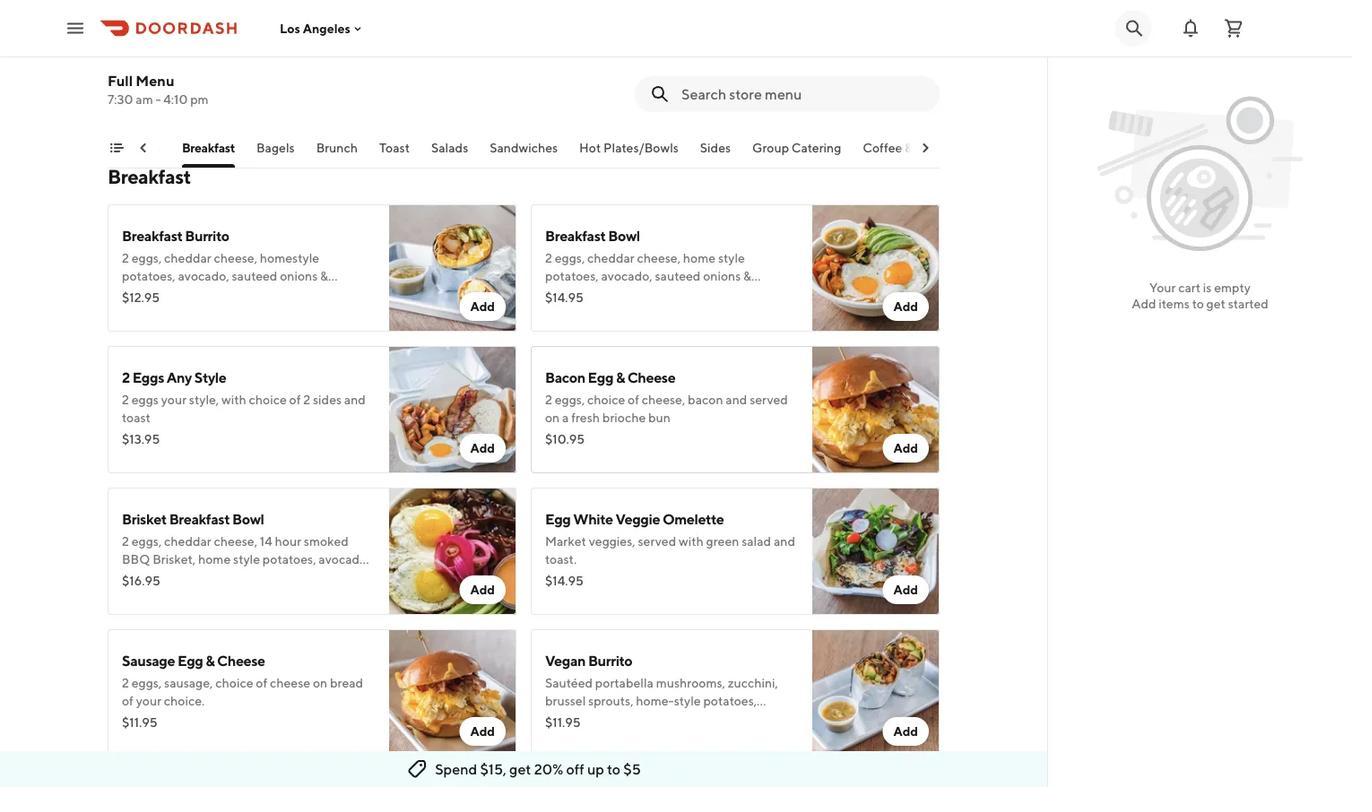 Task type: describe. For each thing, give the bounding box(es) containing it.
cheddar for burrito
[[164, 251, 211, 265]]

brisket
[[122, 511, 167, 528]]

brisket breakfast bowl image
[[389, 488, 516, 615]]

butter
[[170, 26, 211, 43]]

white
[[573, 511, 613, 528]]

show menu categories image
[[109, 141, 124, 155]]

brisket,
[[153, 552, 196, 567]]

brunch
[[316, 140, 357, 155]]

fresh inside breakfast bowl 2 eggs, cheddar cheese, home style potatoes, avocado, sauteed onions & peppers, mixed greens and fresh spicy salsa.
[[700, 286, 728, 301]]

sprouts,
[[588, 694, 634, 708]]

cheese, inside breakfast burrito 2 eggs, cheddar cheese, homestyle potatoes, avocado, sauteed onions & peppers, fresh spicy salsa
[[214, 251, 257, 265]]

breakfast inside brisket breakfast bowl 2 eggs, cheddar cheese, 14 hour smoked bbq brisket, home style potatoes, avocado, pickled red onions, mixed greens and chipotle mayo.
[[169, 511, 230, 528]]

of inside 2 eggs any style 2 eggs your style, with choice of 2 sides and toast $13.95
[[289, 392, 301, 407]]

4:10
[[163, 92, 188, 107]]

served inside bacon egg & cheese 2 eggs, choice of cheese, bacon and served on a fresh brioche bun $10.95
[[750, 392, 788, 407]]

popular items button
[[81, 139, 160, 168]]

full menu 7:30 am - 4:10 pm
[[108, 72, 209, 107]]

brioche
[[602, 410, 646, 425]]

your
[[1149, 280, 1176, 295]]

14
[[260, 534, 272, 549]]

and inside 2 eggs any style 2 eggs your style, with choice of 2 sides and toast $13.95
[[344, 392, 366, 407]]

sauteed inside breakfast bowl 2 eggs, cheddar cheese, home style potatoes, avocado, sauteed onions & peppers, mixed greens and fresh spicy salsa.
[[655, 269, 701, 283]]

scroll menu navigation left image
[[136, 141, 151, 155]]

angeles
[[303, 21, 350, 36]]

cherry
[[599, 711, 635, 726]]

bread
[[330, 676, 363, 690]]

add button for bacon egg & cheese
[[883, 434, 929, 463]]

style inside breakfast bowl 2 eggs, cheddar cheese, home style potatoes, avocado, sauteed onions & peppers, mixed greens and fresh spicy salsa.
[[718, 251, 745, 265]]

with inside 2 eggs any style 2 eggs your style, with choice of 2 sides and toast $13.95
[[221, 392, 246, 407]]

am
[[136, 92, 153, 107]]

add for breakfast burrito
[[470, 299, 495, 314]]

& inside breakfast bowl 2 eggs, cheddar cheese, home style potatoes, avocado, sauteed onions & peppers, mixed greens and fresh spicy salsa.
[[743, 269, 751, 283]]

home inside breakfast bowl 2 eggs, cheddar cheese, home style potatoes, avocado, sauteed onions & peppers, mixed greens and fresh spicy salsa.
[[683, 251, 716, 265]]

2 inside breakfast burrito 2 eggs, cheddar cheese, homestyle potatoes, avocado, sauteed onions & peppers, fresh spicy salsa
[[122, 251, 129, 265]]

group catering button
[[752, 139, 841, 168]]

veggies,
[[589, 534, 635, 549]]

started
[[1228, 296, 1268, 311]]

spend
[[435, 761, 477, 778]]

pm
[[190, 92, 209, 107]]

cheese for sausage egg & cheese
[[217, 652, 265, 669]]

-
[[156, 92, 161, 107]]

on inside bacon egg & cheese 2 eggs, choice of cheese, bacon and served on a fresh brioche bun $10.95
[[545, 410, 560, 425]]

cart
[[1178, 280, 1201, 295]]

hot
[[579, 140, 601, 155]]

group
[[752, 140, 789, 155]]

add button for breakfast burrito
[[459, 292, 506, 321]]

$12.95
[[122, 290, 160, 305]]

brunch button
[[316, 139, 357, 168]]

catering
[[791, 140, 841, 155]]

2 $11.95 from the left
[[545, 715, 581, 730]]

2 inside breakfast bowl 2 eggs, cheddar cheese, home style potatoes, avocado, sauteed onions & peppers, mixed greens and fresh spicy salsa.
[[545, 251, 552, 265]]

mixed inside breakfast bowl 2 eggs, cheddar cheese, home style potatoes, avocado, sauteed onions & peppers, mixed greens and fresh spicy salsa.
[[597, 286, 632, 301]]

breakfast inside breakfast burrito 2 eggs, cheddar cheese, homestyle potatoes, avocado, sauteed onions & peppers, fresh spicy salsa
[[122, 227, 182, 244]]

toast
[[122, 410, 151, 425]]

hour
[[275, 534, 301, 549]]

of inside bacon egg & cheese 2 eggs, choice of cheese, bacon and served on a fresh brioche bun $10.95
[[628, 392, 639, 407]]

potatoes, inside brisket breakfast bowl 2 eggs, cheddar cheese, 14 hour smoked bbq brisket, home style potatoes, avocado, pickled red onions, mixed greens and chipotle mayo.
[[263, 552, 316, 567]]

$10.95
[[545, 432, 585, 447]]

salads
[[431, 140, 468, 155]]

of down sausage
[[122, 694, 133, 708]]

style,
[[189, 392, 219, 407]]

coffee & tea
[[862, 140, 935, 155]]

sautéed
[[545, 676, 593, 690]]

items
[[1159, 296, 1190, 311]]

bacon
[[688, 392, 723, 407]]

avocado, inside brisket breakfast bowl 2 eggs, cheddar cheese, 14 hour smoked bbq brisket, home style potatoes, avocado, pickled red onions, mixed greens and chipotle mayo.
[[319, 552, 370, 567]]

full
[[108, 72, 133, 89]]

market
[[545, 534, 586, 549]]

onions inside breakfast burrito 2 eggs, cheddar cheese, homestyle potatoes, avocado, sauteed onions & peppers, fresh spicy salsa
[[280, 269, 318, 283]]

bowl inside brisket breakfast bowl 2 eggs, cheddar cheese, 14 hour smoked bbq brisket, home style potatoes, avocado, pickled red onions, mixed greens and chipotle mayo.
[[232, 511, 264, 528]]

avocado, inside vegan burrito sautéed portabella mushrooms, zucchini, brussel sprouts, home-style potatoes, avocado, cherry tomatoes, sautéed onions & peppers, fresh spicy salsa.
[[545, 711, 596, 726]]

& inside breakfast burrito 2 eggs, cheddar cheese, homestyle potatoes, avocado, sauteed onions & peppers, fresh spicy salsa
[[320, 269, 328, 283]]

coffee
[[862, 140, 902, 155]]

on inside 'sausage egg & cheese 2 eggs, sausage, choice of cheese on bread of your choice. $11.95'
[[313, 676, 327, 690]]

fresh inside vegan burrito sautéed portabella mushrooms, zucchini, brussel sprouts, home-style potatoes, avocado, cherry tomatoes, sautéed onions & peppers, fresh spicy salsa.
[[597, 729, 626, 744]]

homestyle
[[260, 251, 319, 265]]

add for vegan burrito
[[893, 724, 918, 739]]

2 inside brisket breakfast bowl 2 eggs, cheddar cheese, 14 hour smoked bbq brisket, home style potatoes, avocado, pickled red onions, mixed greens and chipotle mayo.
[[122, 534, 129, 549]]

$7.00
[[122, 53, 156, 68]]

salsa. inside breakfast bowl 2 eggs, cheddar cheese, home style potatoes, avocado, sauteed onions & peppers, mixed greens and fresh spicy salsa.
[[762, 286, 792, 301]]

eggs, inside breakfast burrito 2 eggs, cheddar cheese, homestyle potatoes, avocado, sauteed onions & peppers, fresh spicy salsa
[[132, 251, 162, 265]]

vegan
[[545, 652, 586, 669]]

potatoes, inside breakfast bowl 2 eggs, cheddar cheese, home style potatoes, avocado, sauteed onions & peppers, mixed greens and fresh spicy salsa.
[[545, 269, 599, 283]]

greens inside breakfast bowl 2 eggs, cheddar cheese, home style potatoes, avocado, sauteed onions & peppers, mixed greens and fresh spicy salsa.
[[635, 286, 673, 301]]

cheddar inside brisket breakfast bowl 2 eggs, cheddar cheese, 14 hour smoked bbq brisket, home style potatoes, avocado, pickled red onions, mixed greens and chipotle mayo.
[[164, 534, 211, 549]]

hot plates/bowls
[[579, 140, 678, 155]]

egg white veggie omelette market veggies, served with green salad and toast. $14.95
[[545, 511, 795, 588]]

notification bell image
[[1180, 17, 1201, 39]]

cookie
[[122, 26, 167, 43]]

tomatoes,
[[638, 711, 694, 726]]

sautéed
[[697, 711, 742, 726]]

style
[[194, 369, 226, 386]]

cheese, inside bacon egg & cheese 2 eggs, choice of cheese, bacon and served on a fresh brioche bun $10.95
[[642, 392, 685, 407]]

0 horizontal spatial get
[[509, 761, 531, 778]]

spend $15, get 20% off up to $5
[[435, 761, 641, 778]]

breakfast burrito 2 eggs, cheddar cheese, homestyle potatoes, avocado, sauteed onions & peppers, fresh spicy salsa
[[122, 227, 328, 301]]

add button for 2 eggs any style
[[459, 434, 506, 463]]

mixed inside brisket breakfast bowl 2 eggs, cheddar cheese, 14 hour smoked bbq brisket, home style potatoes, avocado, pickled red onions, mixed greens and chipotle mayo.
[[231, 570, 266, 585]]

$5.00
[[545, 53, 581, 68]]

breakfast burrito image
[[389, 204, 516, 332]]

brisket breakfast bowl 2 eggs, cheddar cheese, 14 hour smoked bbq brisket, home style potatoes, avocado, pickled red onions, mixed greens and chipotle mayo.
[[122, 511, 370, 603]]

vegan burrito image
[[812, 629, 940, 757]]

& inside bacon egg & cheese 2 eggs, choice of cheese, bacon and served on a fresh brioche bun $10.95
[[616, 369, 625, 386]]

& inside 'sausage egg & cheese 2 eggs, sausage, choice of cheese on bread of your choice. $11.95'
[[206, 652, 215, 669]]

& inside button
[[904, 140, 912, 155]]

add inside your cart is empty add items to get started
[[1132, 296, 1156, 311]]

2 eggs any style image
[[389, 346, 516, 473]]

of left "cheese"
[[256, 676, 267, 690]]

add for brisket breakfast bowl
[[470, 582, 495, 597]]

choice inside 2 eggs any style 2 eggs your style, with choice of 2 sides and toast $13.95
[[249, 392, 287, 407]]

fresh inside bacon egg & cheese 2 eggs, choice of cheese, bacon and served on a fresh brioche bun $10.95
[[571, 410, 600, 425]]

served inside egg white veggie omelette market veggies, served with green salad and toast. $14.95
[[638, 534, 676, 549]]

tea
[[915, 140, 935, 155]]

choice inside bacon egg & cheese 2 eggs, choice of cheese, bacon and served on a fresh brioche bun $10.95
[[587, 392, 625, 407]]

popular items
[[81, 140, 160, 155]]

breakfast bowl 2 eggs, cheddar cheese, home style potatoes, avocado, sauteed onions & peppers, mixed greens and fresh spicy salsa.
[[545, 227, 792, 301]]

choice.
[[164, 694, 205, 708]]

$14.95 inside egg white veggie omelette market veggies, served with green salad and toast. $14.95
[[545, 573, 583, 588]]

cheese for bacon egg & cheese
[[627, 369, 675, 386]]

group catering
[[752, 140, 841, 155]]

avocado, inside breakfast bowl 2 eggs, cheddar cheese, home style potatoes, avocado, sauteed onions & peppers, mixed greens and fresh spicy salsa.
[[601, 269, 652, 283]]

los angeles button
[[280, 21, 365, 36]]

menu
[[136, 72, 174, 89]]

sides button
[[700, 139, 730, 168]]

onions inside vegan burrito sautéed portabella mushrooms, zucchini, brussel sprouts, home-style potatoes, avocado, cherry tomatoes, sautéed onions & peppers, fresh spicy salsa.
[[745, 711, 782, 726]]

add button for sausage egg & cheese
[[459, 717, 506, 746]]

popular
[[81, 140, 126, 155]]

up
[[587, 761, 604, 778]]

americano
[[213, 26, 282, 43]]

bowl inside breakfast bowl 2 eggs, cheddar cheese, home style potatoes, avocado, sauteed onions & peppers, mixed greens and fresh spicy salsa.
[[608, 227, 640, 244]]

empty
[[1214, 280, 1251, 295]]

sausage egg & cheese image
[[389, 629, 516, 757]]

2 eggs any style 2 eggs your style, with choice of 2 sides and toast $13.95
[[122, 369, 366, 447]]

burrito for vegan burrito
[[588, 652, 632, 669]]

cheese
[[270, 676, 310, 690]]

pickled
[[122, 570, 164, 585]]



Task type: locate. For each thing, give the bounding box(es) containing it.
$16.95
[[122, 573, 160, 588]]

bagels
[[256, 140, 294, 155]]

1 horizontal spatial cheese
[[627, 369, 675, 386]]

home-
[[636, 694, 674, 708]]

0 horizontal spatial bowl
[[232, 511, 264, 528]]

onions
[[280, 269, 318, 283], [703, 269, 741, 283], [745, 711, 782, 726]]

2 horizontal spatial spicy
[[731, 286, 760, 301]]

add button for egg white veggie omelette
[[883, 576, 929, 604]]

zucchini,
[[728, 676, 778, 690]]

1 horizontal spatial served
[[750, 392, 788, 407]]

$14.95 up bacon at the top
[[545, 290, 583, 305]]

burrito inside breakfast burrito 2 eggs, cheddar cheese, homestyle potatoes, avocado, sauteed onions & peppers, fresh spicy salsa
[[185, 227, 229, 244]]

0 vertical spatial on
[[545, 410, 560, 425]]

1 horizontal spatial onions
[[703, 269, 741, 283]]

get
[[1206, 296, 1226, 311], [509, 761, 531, 778]]

0 horizontal spatial with
[[221, 392, 246, 407]]

bowl down hot plates/bowls button
[[608, 227, 640, 244]]

with down the omelette
[[679, 534, 704, 549]]

your
[[161, 392, 187, 407], [136, 694, 161, 708]]

sandwiches button
[[489, 139, 557, 168]]

2 inside 'sausage egg & cheese 2 eggs, sausage, choice of cheese on bread of your choice. $11.95'
[[122, 676, 129, 690]]

plates/bowls
[[603, 140, 678, 155]]

side caesar salad image
[[812, 0, 940, 113]]

1 horizontal spatial sauteed
[[655, 269, 701, 283]]

0 vertical spatial bowl
[[608, 227, 640, 244]]

mushrooms,
[[656, 676, 725, 690]]

1 vertical spatial cheese
[[217, 652, 265, 669]]

20%
[[534, 761, 563, 778]]

potatoes, inside vegan burrito sautéed portabella mushrooms, zucchini, brussel sprouts, home-style potatoes, avocado, cherry tomatoes, sautéed onions & peppers, fresh spicy salsa.
[[703, 694, 757, 708]]

0 vertical spatial mixed
[[597, 286, 632, 301]]

&
[[904, 140, 912, 155], [320, 269, 328, 283], [743, 269, 751, 283], [616, 369, 625, 386], [206, 652, 215, 669], [785, 711, 793, 726]]

los
[[280, 21, 300, 36]]

on left a
[[545, 410, 560, 425]]

$11.95 down brussel
[[545, 715, 581, 730]]

1 horizontal spatial spicy
[[628, 729, 657, 744]]

0 horizontal spatial served
[[638, 534, 676, 549]]

cheese
[[627, 369, 675, 386], [217, 652, 265, 669]]

peppers, up eggs
[[122, 286, 171, 301]]

1 vertical spatial $14.95
[[545, 573, 583, 588]]

of
[[289, 392, 301, 407], [628, 392, 639, 407], [256, 676, 267, 690], [122, 694, 133, 708]]

mayo.
[[171, 588, 205, 603]]

breakfast down the scroll menu navigation left icon
[[108, 165, 191, 188]]

mixed
[[597, 286, 632, 301], [231, 570, 266, 585]]

smoked
[[304, 534, 349, 549]]

choice up brioche
[[587, 392, 625, 407]]

breakfast up the $12.95
[[122, 227, 182, 244]]

1 vertical spatial with
[[679, 534, 704, 549]]

2 vertical spatial egg
[[177, 652, 203, 669]]

and inside egg white veggie omelette market veggies, served with green salad and toast. $14.95
[[774, 534, 795, 549]]

eggs
[[132, 369, 164, 386]]

egg up the market
[[545, 511, 571, 528]]

2 inside bacon egg & cheese 2 eggs, choice of cheese, bacon and served on a fresh brioche bun $10.95
[[545, 392, 552, 407]]

sauteed
[[232, 269, 277, 283], [655, 269, 701, 283]]

7:30
[[108, 92, 133, 107]]

cheese inside bacon egg & cheese 2 eggs, choice of cheese, bacon and served on a fresh brioche bun $10.95
[[627, 369, 675, 386]]

peppers, up bacon at the top
[[545, 286, 595, 301]]

choice inside 'sausage egg & cheese 2 eggs, sausage, choice of cheese on bread of your choice. $11.95'
[[215, 676, 253, 690]]

served right bacon
[[750, 392, 788, 407]]

0 vertical spatial your
[[161, 392, 187, 407]]

cookie butter americano image
[[389, 0, 516, 113]]

eggs, inside brisket breakfast bowl 2 eggs, cheddar cheese, 14 hour smoked bbq brisket, home style potatoes, avocado, pickled red onions, mixed greens and chipotle mayo.
[[132, 534, 162, 549]]

los angeles
[[280, 21, 350, 36]]

0 vertical spatial $14.95
[[545, 290, 583, 305]]

0 horizontal spatial greens
[[268, 570, 307, 585]]

and inside breakfast bowl 2 eggs, cheddar cheese, home style potatoes, avocado, sauteed onions & peppers, mixed greens and fresh spicy salsa.
[[676, 286, 697, 301]]

1 horizontal spatial salsa.
[[762, 286, 792, 301]]

salsa.
[[762, 286, 792, 301], [660, 729, 690, 744]]

$11.95
[[122, 715, 157, 730], [545, 715, 581, 730]]

1 vertical spatial salsa.
[[660, 729, 690, 744]]

burrito inside vegan burrito sautéed portabella mushrooms, zucchini, brussel sprouts, home-style potatoes, avocado, cherry tomatoes, sautéed onions & peppers, fresh spicy salsa.
[[588, 652, 632, 669]]

get right $15,
[[509, 761, 531, 778]]

$13.95
[[122, 432, 160, 447]]

to down cart
[[1192, 296, 1204, 311]]

veggie
[[615, 511, 660, 528]]

$14.95 down toast.
[[545, 573, 583, 588]]

toast.
[[545, 552, 577, 567]]

style inside brisket breakfast bowl 2 eggs, cheddar cheese, 14 hour smoked bbq brisket, home style potatoes, avocado, pickled red onions, mixed greens and chipotle mayo.
[[233, 552, 260, 567]]

1 vertical spatial burrito
[[588, 652, 632, 669]]

bowl up 14
[[232, 511, 264, 528]]

1 vertical spatial to
[[607, 761, 621, 778]]

of left sides
[[289, 392, 301, 407]]

with right style,
[[221, 392, 246, 407]]

2 horizontal spatial egg
[[588, 369, 613, 386]]

0 horizontal spatial salsa.
[[660, 729, 690, 744]]

bacon egg & cheese 2 eggs, choice of cheese, bacon and served on a fresh brioche bun $10.95
[[545, 369, 788, 447]]

your inside 2 eggs any style 2 eggs your style, with choice of 2 sides and toast $13.95
[[161, 392, 187, 407]]

with inside egg white veggie omelette market veggies, served with green salad and toast. $14.95
[[679, 534, 704, 549]]

your inside 'sausage egg & cheese 2 eggs, sausage, choice of cheese on bread of your choice. $11.95'
[[136, 694, 161, 708]]

$15,
[[480, 761, 507, 778]]

1 horizontal spatial burrito
[[588, 652, 632, 669]]

add button for vegan burrito
[[883, 717, 929, 746]]

add for breakfast bowl
[[893, 299, 918, 314]]

any
[[167, 369, 192, 386]]

2 horizontal spatial onions
[[745, 711, 782, 726]]

to inside your cart is empty add items to get started
[[1192, 296, 1204, 311]]

red
[[166, 570, 185, 585]]

onions inside breakfast bowl 2 eggs, cheddar cheese, home style potatoes, avocado, sauteed onions & peppers, mixed greens and fresh spicy salsa.
[[703, 269, 741, 283]]

omelette
[[663, 511, 724, 528]]

burrito for breakfast burrito
[[185, 227, 229, 244]]

egg for bacon egg & cheese
[[588, 369, 613, 386]]

salad
[[742, 534, 771, 549]]

cheddar inside breakfast bowl 2 eggs, cheddar cheese, home style potatoes, avocado, sauteed onions & peppers, mixed greens and fresh spicy salsa.
[[587, 251, 635, 265]]

1 vertical spatial home
[[198, 552, 231, 567]]

your down any
[[161, 392, 187, 407]]

scroll menu navigation right image
[[918, 141, 932, 155]]

0 horizontal spatial burrito
[[185, 227, 229, 244]]

add for 2 eggs any style
[[470, 441, 495, 455]]

Item Search search field
[[681, 84, 925, 104]]

cheddar inside breakfast burrito 2 eggs, cheddar cheese, homestyle potatoes, avocado, sauteed onions & peppers, fresh spicy salsa
[[164, 251, 211, 265]]

add for egg white veggie omelette
[[893, 582, 918, 597]]

home
[[683, 251, 716, 265], [198, 552, 231, 567]]

of up brioche
[[628, 392, 639, 407]]

1 horizontal spatial $11.95
[[545, 715, 581, 730]]

1 horizontal spatial style
[[674, 694, 701, 708]]

bbq
[[122, 552, 150, 567]]

sausage
[[122, 652, 175, 669]]

add button
[[459, 292, 506, 321], [883, 292, 929, 321], [459, 434, 506, 463], [883, 434, 929, 463], [459, 576, 506, 604], [883, 576, 929, 604], [459, 717, 506, 746], [883, 717, 929, 746]]

2 $14.95 from the top
[[545, 573, 583, 588]]

eggs, inside breakfast bowl 2 eggs, cheddar cheese, home style potatoes, avocado, sauteed onions & peppers, mixed greens and fresh spicy salsa.
[[555, 251, 585, 265]]

sausage egg & cheese 2 eggs, sausage, choice of cheese on bread of your choice. $11.95
[[122, 652, 363, 730]]

0 horizontal spatial $11.95
[[122, 715, 157, 730]]

0 horizontal spatial sauteed
[[232, 269, 277, 283]]

greens inside brisket breakfast bowl 2 eggs, cheddar cheese, 14 hour smoked bbq brisket, home style potatoes, avocado, pickled red onions, mixed greens and chipotle mayo.
[[268, 570, 307, 585]]

and inside brisket breakfast bowl 2 eggs, cheddar cheese, 14 hour smoked bbq brisket, home style potatoes, avocado, pickled red onions, mixed greens and chipotle mayo.
[[309, 570, 331, 585]]

add for sausage egg & cheese
[[470, 724, 495, 739]]

0 vertical spatial to
[[1192, 296, 1204, 311]]

a
[[562, 410, 569, 425]]

0 vertical spatial egg
[[588, 369, 613, 386]]

your cart is empty add items to get started
[[1132, 280, 1268, 311]]

1 vertical spatial your
[[136, 694, 161, 708]]

cheese, inside breakfast bowl 2 eggs, cheddar cheese, home style potatoes, avocado, sauteed onions & peppers, mixed greens and fresh spicy salsa.
[[637, 251, 681, 265]]

0 horizontal spatial onions
[[280, 269, 318, 283]]

2
[[122, 251, 129, 265], [545, 251, 552, 265], [122, 369, 130, 386], [122, 392, 129, 407], [303, 392, 310, 407], [545, 392, 552, 407], [122, 534, 129, 549], [122, 676, 129, 690]]

0 items, open order cart image
[[1223, 17, 1244, 39]]

bacon egg & cheese image
[[812, 346, 940, 473]]

0 horizontal spatial style
[[233, 552, 260, 567]]

to for up
[[607, 761, 621, 778]]

style inside vegan burrito sautéed portabella mushrooms, zucchini, brussel sprouts, home-style potatoes, avocado, cherry tomatoes, sautéed onions & peppers, fresh spicy salsa.
[[674, 694, 701, 708]]

1 vertical spatial mixed
[[231, 570, 266, 585]]

bowl
[[608, 227, 640, 244], [232, 511, 264, 528]]

avocado,
[[178, 269, 229, 283], [601, 269, 652, 283], [319, 552, 370, 567], [545, 711, 596, 726]]

sausage,
[[164, 676, 213, 690]]

green
[[706, 534, 739, 549]]

breakfast down pm
[[181, 140, 234, 155]]

0 vertical spatial burrito
[[185, 227, 229, 244]]

1 horizontal spatial egg
[[545, 511, 571, 528]]

0 horizontal spatial home
[[198, 552, 231, 567]]

peppers,
[[122, 286, 171, 301], [545, 286, 595, 301], [545, 729, 595, 744]]

to right up on the bottom of page
[[607, 761, 621, 778]]

spicy inside vegan burrito sautéed portabella mushrooms, zucchini, brussel sprouts, home-style potatoes, avocado, cherry tomatoes, sautéed onions & peppers, fresh spicy salsa.
[[628, 729, 657, 744]]

served down veggie
[[638, 534, 676, 549]]

1 vertical spatial get
[[509, 761, 531, 778]]

peppers, inside breakfast bowl 2 eggs, cheddar cheese, home style potatoes, avocado, sauteed onions & peppers, mixed greens and fresh spicy salsa.
[[545, 286, 595, 301]]

breakfast up the brisket,
[[169, 511, 230, 528]]

breakfast bowl image
[[812, 204, 940, 332]]

onions,
[[188, 570, 229, 585]]

bacon
[[545, 369, 585, 386]]

0 horizontal spatial egg
[[177, 652, 203, 669]]

open menu image
[[65, 17, 86, 39]]

on
[[545, 410, 560, 425], [313, 676, 327, 690]]

sauteed inside breakfast burrito 2 eggs, cheddar cheese, homestyle potatoes, avocado, sauteed onions & peppers, fresh spicy salsa
[[232, 269, 277, 283]]

0 vertical spatial style
[[718, 251, 745, 265]]

toast button
[[379, 139, 409, 168]]

egg up sausage,
[[177, 652, 203, 669]]

greens
[[635, 286, 673, 301], [268, 570, 307, 585]]

eggs, inside 'sausage egg & cheese 2 eggs, sausage, choice of cheese on bread of your choice. $11.95'
[[132, 676, 162, 690]]

served
[[750, 392, 788, 407], [638, 534, 676, 549]]

1 $11.95 from the left
[[122, 715, 157, 730]]

choice left sides
[[249, 392, 287, 407]]

1 horizontal spatial on
[[545, 410, 560, 425]]

breakfast down hot
[[545, 227, 606, 244]]

1 horizontal spatial home
[[683, 251, 716, 265]]

fresh
[[174, 286, 203, 301], [700, 286, 728, 301], [571, 410, 600, 425], [597, 729, 626, 744]]

2 horizontal spatial style
[[718, 251, 745, 265]]

0 vertical spatial get
[[1206, 296, 1226, 311]]

1 vertical spatial on
[[313, 676, 327, 690]]

cheddar for bowl
[[587, 251, 635, 265]]

1 vertical spatial served
[[638, 534, 676, 549]]

eggs, inside bacon egg & cheese 2 eggs, choice of cheese, bacon and served on a fresh brioche bun $10.95
[[555, 392, 585, 407]]

toast
[[379, 140, 409, 155]]

choice right sausage,
[[215, 676, 253, 690]]

2 vertical spatial style
[[674, 694, 701, 708]]

to for items
[[1192, 296, 1204, 311]]

1 horizontal spatial greens
[[635, 286, 673, 301]]

coffee & tea button
[[862, 139, 935, 168]]

add button for brisket breakfast bowl
[[459, 576, 506, 604]]

breakfast inside breakfast bowl 2 eggs, cheddar cheese, home style potatoes, avocado, sauteed onions & peppers, mixed greens and fresh spicy salsa.
[[545, 227, 606, 244]]

add button for breakfast bowl
[[883, 292, 929, 321]]

1 horizontal spatial bowl
[[608, 227, 640, 244]]

get inside your cart is empty add items to get started
[[1206, 296, 1226, 311]]

0 vertical spatial salsa.
[[762, 286, 792, 301]]

egg inside 'sausage egg & cheese 2 eggs, sausage, choice of cheese on bread of your choice. $11.95'
[[177, 652, 203, 669]]

cheese, inside brisket breakfast bowl 2 eggs, cheddar cheese, 14 hour smoked bbq brisket, home style potatoes, avocado, pickled red onions, mixed greens and chipotle mayo.
[[214, 534, 257, 549]]

and inside bacon egg & cheese 2 eggs, choice of cheese, bacon and served on a fresh brioche bun $10.95
[[726, 392, 747, 407]]

salsa. inside vegan burrito sautéed portabella mushrooms, zucchini, brussel sprouts, home-style potatoes, avocado, cherry tomatoes, sautéed onions & peppers, fresh spicy salsa.
[[660, 729, 690, 744]]

home inside brisket breakfast bowl 2 eggs, cheddar cheese, 14 hour smoked bbq brisket, home style potatoes, avocado, pickled red onions, mixed greens and chipotle mayo.
[[198, 552, 231, 567]]

brussel
[[545, 694, 586, 708]]

0 vertical spatial served
[[750, 392, 788, 407]]

0 vertical spatial cheese
[[627, 369, 675, 386]]

1 horizontal spatial with
[[679, 534, 704, 549]]

bagels button
[[256, 139, 294, 168]]

hot plates/bowls button
[[579, 139, 678, 168]]

0 horizontal spatial spicy
[[205, 286, 234, 301]]

avocado, inside breakfast burrito 2 eggs, cheddar cheese, homestyle potatoes, avocado, sauteed onions & peppers, fresh spicy salsa
[[178, 269, 229, 283]]

$11.95 down sausage
[[122, 715, 157, 730]]

cheese,
[[214, 251, 257, 265], [637, 251, 681, 265], [642, 392, 685, 407], [214, 534, 257, 549]]

1 vertical spatial greens
[[268, 570, 307, 585]]

items
[[128, 140, 160, 155]]

1 horizontal spatial mixed
[[597, 286, 632, 301]]

egg white veggie omelette image
[[812, 488, 940, 615]]

1 vertical spatial egg
[[545, 511, 571, 528]]

peppers, inside breakfast burrito 2 eggs, cheddar cheese, homestyle potatoes, avocado, sauteed onions & peppers, fresh spicy salsa
[[122, 286, 171, 301]]

peppers, inside vegan burrito sautéed portabella mushrooms, zucchini, brussel sprouts, home-style potatoes, avocado, cherry tomatoes, sautéed onions & peppers, fresh spicy salsa.
[[545, 729, 595, 744]]

peppers, up off
[[545, 729, 595, 744]]

get down is
[[1206, 296, 1226, 311]]

egg for sausage egg & cheese
[[177, 652, 203, 669]]

1 vertical spatial bowl
[[232, 511, 264, 528]]

2 sauteed from the left
[[655, 269, 701, 283]]

$5
[[623, 761, 641, 778]]

cheddar
[[164, 251, 211, 265], [587, 251, 635, 265], [164, 534, 211, 549]]

spicy
[[205, 286, 234, 301], [731, 286, 760, 301], [628, 729, 657, 744]]

1 $14.95 from the top
[[545, 290, 583, 305]]

bun
[[648, 410, 671, 425]]

add for bacon egg & cheese
[[893, 441, 918, 455]]

sides
[[313, 392, 342, 407]]

egg inside bacon egg & cheese 2 eggs, choice of cheese, bacon and served on a fresh brioche bun $10.95
[[588, 369, 613, 386]]

1 vertical spatial style
[[233, 552, 260, 567]]

spicy inside breakfast burrito 2 eggs, cheddar cheese, homestyle potatoes, avocado, sauteed onions & peppers, fresh spicy salsa
[[205, 286, 234, 301]]

fresh inside breakfast burrito 2 eggs, cheddar cheese, homestyle potatoes, avocado, sauteed onions & peppers, fresh spicy salsa
[[174, 286, 203, 301]]

burrito
[[185, 227, 229, 244], [588, 652, 632, 669]]

0 vertical spatial home
[[683, 251, 716, 265]]

& inside vegan burrito sautéed portabella mushrooms, zucchini, brussel sprouts, home-style potatoes, avocado, cherry tomatoes, sautéed onions & peppers, fresh spicy salsa.
[[785, 711, 793, 726]]

salads button
[[431, 139, 468, 168]]

eggs,
[[132, 251, 162, 265], [555, 251, 585, 265], [555, 392, 585, 407], [132, 534, 162, 549], [132, 676, 162, 690]]

0 vertical spatial with
[[221, 392, 246, 407]]

breakfast
[[181, 140, 234, 155], [108, 165, 191, 188], [122, 227, 182, 244], [545, 227, 606, 244], [169, 511, 230, 528]]

0 vertical spatial greens
[[635, 286, 673, 301]]

spicy inside breakfast bowl 2 eggs, cheddar cheese, home style potatoes, avocado, sauteed onions & peppers, mixed greens and fresh spicy salsa.
[[731, 286, 760, 301]]

cheese inside 'sausage egg & cheese 2 eggs, sausage, choice of cheese on bread of your choice. $11.95'
[[217, 652, 265, 669]]

0 horizontal spatial cheese
[[217, 652, 265, 669]]

1 sauteed from the left
[[232, 269, 277, 283]]

egg right bacon at the top
[[588, 369, 613, 386]]

0 horizontal spatial on
[[313, 676, 327, 690]]

$11.95 inside 'sausage egg & cheese 2 eggs, sausage, choice of cheese on bread of your choice. $11.95'
[[122, 715, 157, 730]]

salsa
[[237, 286, 264, 301]]

your left choice.
[[136, 694, 161, 708]]

0 horizontal spatial mixed
[[231, 570, 266, 585]]

0 horizontal spatial to
[[607, 761, 621, 778]]

1 horizontal spatial to
[[1192, 296, 1204, 311]]

egg inside egg white veggie omelette market veggies, served with green salad and toast. $14.95
[[545, 511, 571, 528]]

potatoes, inside breakfast burrito 2 eggs, cheddar cheese, homestyle potatoes, avocado, sauteed onions & peppers, fresh spicy salsa
[[122, 269, 175, 283]]

sides
[[700, 140, 730, 155]]

1 horizontal spatial get
[[1206, 296, 1226, 311]]

on left 'bread'
[[313, 676, 327, 690]]



Task type: vqa. For each thing, say whether or not it's contained in the screenshot.


